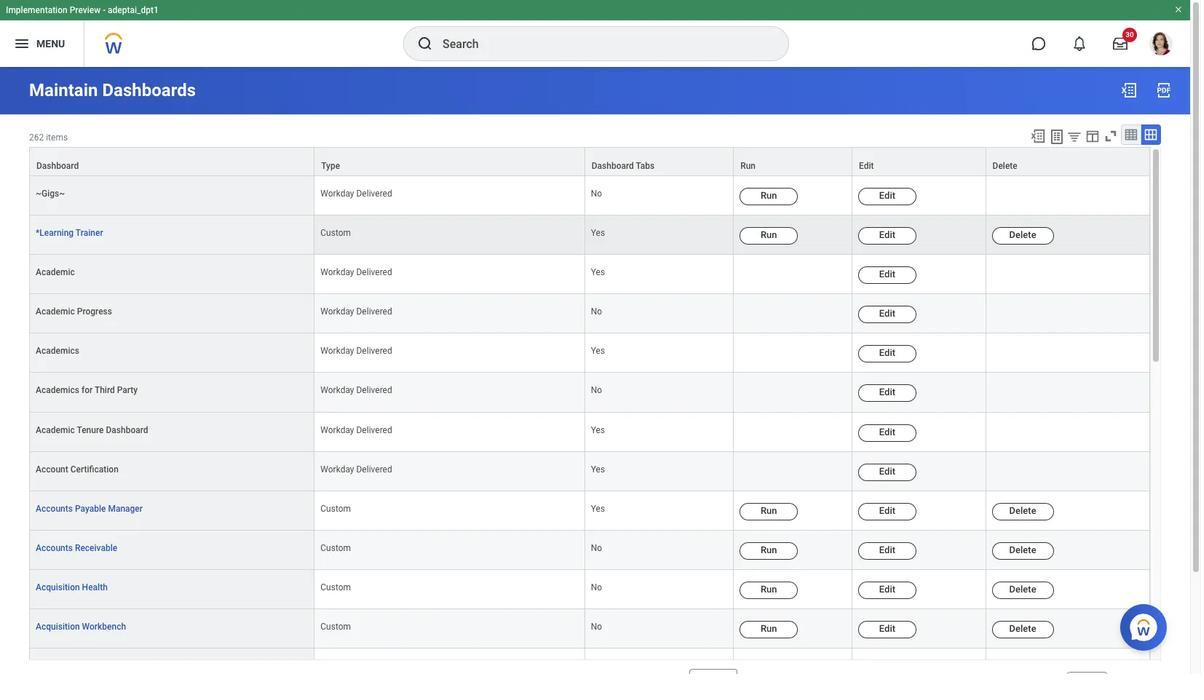 Task type: locate. For each thing, give the bounding box(es) containing it.
acquisition inside the acquisition health link
[[36, 582, 80, 593]]

third
[[95, 386, 115, 396]]

4 row from the top
[[29, 491, 1150, 531]]

0 vertical spatial academics
[[36, 346, 79, 356]]

accounts payable manager
[[36, 504, 143, 514]]

6 no from the top
[[591, 622, 602, 632]]

5 custom from the top
[[321, 622, 351, 632]]

custom for *learning trainer
[[321, 228, 351, 238]]

1 vertical spatial academics
[[36, 386, 79, 396]]

export to excel image for items
[[1030, 128, 1046, 144]]

academics
[[36, 346, 79, 356], [36, 386, 79, 396]]

6 yes from the top
[[591, 504, 605, 514]]

4 workday from the top
[[321, 346, 354, 356]]

dashboard button
[[30, 148, 314, 176]]

4 custom from the top
[[321, 582, 351, 593]]

3 workday from the top
[[321, 307, 354, 317]]

preview
[[70, 5, 101, 15]]

certification
[[70, 464, 119, 474]]

academic left tenure
[[36, 425, 75, 435]]

4 yes from the top
[[591, 425, 605, 435]]

export to excel image
[[1121, 82, 1138, 99], [1030, 128, 1046, 144]]

5 delivered from the top
[[356, 386, 392, 396]]

1 accounts from the top
[[36, 504, 73, 514]]

2 accounts from the top
[[36, 543, 73, 553]]

workday delivered for academic
[[321, 267, 392, 278]]

1 acquisition from the top
[[36, 582, 80, 593]]

acquisition
[[36, 582, 80, 593], [36, 622, 80, 632]]

custom for acquisition workbench
[[321, 622, 351, 632]]

academics down academic progress
[[36, 346, 79, 356]]

5 run button from the top
[[740, 582, 798, 599]]

dashboard left "tabs"
[[592, 161, 634, 171]]

run button
[[734, 148, 852, 176]]

4 edit row from the top
[[29, 373, 1150, 412]]

delivered for academics
[[356, 346, 392, 356]]

4 run button from the top
[[740, 542, 798, 560]]

6 edit button from the top
[[858, 385, 917, 402]]

export to excel image left view printable version (pdf) image
[[1121, 82, 1138, 99]]

adoption navigator: onboarding row
[[29, 649, 1150, 674]]

2 delivered from the top
[[356, 267, 392, 278]]

workday delivered for account certification
[[321, 464, 392, 474]]

dashboard
[[36, 161, 79, 171], [592, 161, 634, 171], [106, 425, 148, 435]]

workday for academic
[[321, 267, 354, 278]]

6 delivered from the top
[[356, 425, 392, 435]]

select to filter grid data image
[[1067, 129, 1083, 144]]

yes
[[591, 228, 605, 238], [591, 267, 605, 278], [591, 346, 605, 356], [591, 425, 605, 435], [591, 464, 605, 474], [591, 504, 605, 514]]

no
[[591, 189, 602, 199], [591, 307, 602, 317], [591, 386, 602, 396], [591, 543, 602, 553], [591, 582, 602, 593], [591, 622, 602, 632]]

academic progress
[[36, 307, 112, 317]]

tabs
[[636, 161, 655, 171]]

1 vertical spatial export to excel image
[[1030, 128, 1046, 144]]

edit
[[859, 161, 874, 171], [879, 190, 896, 201], [879, 229, 896, 240], [879, 269, 896, 280], [879, 308, 896, 319], [879, 348, 896, 359], [879, 387, 896, 398], [879, 426, 896, 437], [879, 466, 896, 477], [879, 505, 896, 516], [879, 544, 896, 555], [879, 584, 896, 595], [879, 623, 896, 634]]

custom for accounts receivable
[[321, 543, 351, 553]]

account certification element
[[36, 461, 119, 474]]

accounts for accounts payable manager
[[36, 504, 73, 514]]

progress
[[77, 307, 112, 317]]

party
[[117, 386, 138, 396]]

edit button
[[853, 148, 986, 176]]

2 edit row from the top
[[29, 294, 1150, 334]]

6 workday from the top
[[321, 425, 354, 435]]

academics left the for
[[36, 386, 79, 396]]

4 workday delivered from the top
[[321, 346, 392, 356]]

*learning trainer
[[36, 228, 103, 238]]

1 vertical spatial academic
[[36, 307, 75, 317]]

2 workday from the top
[[321, 267, 354, 278]]

delete button
[[992, 227, 1054, 245], [992, 503, 1054, 520], [992, 542, 1054, 560], [992, 582, 1054, 599], [992, 621, 1054, 638]]

implementation
[[6, 5, 67, 15]]

menu banner
[[0, 0, 1190, 67]]

dashboard for dashboard tabs
[[592, 161, 634, 171]]

menu button
[[0, 20, 84, 67]]

5 yes from the top
[[591, 464, 605, 474]]

0 vertical spatial academic
[[36, 267, 75, 278]]

academic down *learning
[[36, 267, 75, 278]]

1 workday delivered from the top
[[321, 189, 392, 199]]

account
[[36, 464, 68, 474]]

yes for academic tenure dashboard
[[591, 425, 605, 435]]

2 horizontal spatial dashboard
[[592, 161, 634, 171]]

3 run button from the top
[[740, 503, 798, 520]]

workday inside row
[[321, 189, 354, 199]]

1 custom from the top
[[321, 228, 351, 238]]

acquisition left health
[[36, 582, 80, 593]]

delete inside popup button
[[993, 161, 1018, 171]]

workbench
[[82, 622, 126, 632]]

delivered for academic
[[356, 267, 392, 278]]

custom for acquisition health
[[321, 582, 351, 593]]

3 custom from the top
[[321, 543, 351, 553]]

dashboard tabs button
[[585, 148, 733, 176]]

edit row
[[29, 255, 1150, 294], [29, 294, 1150, 334], [29, 334, 1150, 373], [29, 373, 1150, 412], [29, 412, 1150, 452], [29, 452, 1150, 491]]

7 delivered from the top
[[356, 464, 392, 474]]

delivered for account certification
[[356, 464, 392, 474]]

1 horizontal spatial dashboard
[[106, 425, 148, 435]]

1 no from the top
[[591, 189, 602, 199]]

edit button
[[858, 188, 917, 205], [858, 227, 917, 245], [858, 267, 917, 284], [858, 306, 917, 324], [858, 345, 917, 363], [858, 385, 917, 402], [858, 424, 917, 442], [858, 464, 917, 481], [858, 503, 917, 520], [858, 542, 917, 560], [858, 582, 917, 599], [858, 621, 917, 638]]

0 vertical spatial accounts
[[36, 504, 73, 514]]

1 academics from the top
[[36, 346, 79, 356]]

2 vertical spatial academic
[[36, 425, 75, 435]]

type button
[[315, 148, 584, 176]]

academics for third party element
[[36, 383, 138, 396]]

3 delete button from the top
[[992, 542, 1054, 560]]

4 delivered from the top
[[356, 346, 392, 356]]

3 academic from the top
[[36, 425, 75, 435]]

delete for 4th delete button from the top
[[1010, 584, 1037, 595]]

1 delivered from the top
[[356, 189, 392, 199]]

adoption
[[36, 661, 71, 671]]

2 custom from the top
[[321, 504, 351, 514]]

0 horizontal spatial export to excel image
[[1030, 128, 1046, 144]]

delete for 4th delete button from the bottom of the maintain dashboards main content
[[1010, 505, 1037, 516]]

account certification
[[36, 464, 119, 474]]

delete for delete popup button
[[993, 161, 1018, 171]]

6 edit row from the top
[[29, 452, 1150, 491]]

yes for academic
[[591, 267, 605, 278]]

accounts receivable link
[[36, 540, 117, 553]]

6 workday delivered from the top
[[321, 425, 392, 435]]

accounts payable manager link
[[36, 501, 143, 514]]

2 workday delivered from the top
[[321, 267, 392, 278]]

type
[[321, 161, 340, 171]]

workday delivered for ~gigs~
[[321, 189, 392, 199]]

1 vertical spatial accounts
[[36, 543, 73, 553]]

academic
[[36, 267, 75, 278], [36, 307, 75, 317], [36, 425, 75, 435]]

run button
[[740, 188, 798, 205], [740, 227, 798, 245], [740, 503, 798, 520], [740, 542, 798, 560], [740, 582, 798, 599], [740, 621, 798, 638]]

30
[[1126, 31, 1134, 39]]

1 academic from the top
[[36, 267, 75, 278]]

2 yes from the top
[[591, 267, 605, 278]]

trainer
[[76, 228, 103, 238]]

menu
[[36, 38, 65, 49]]

accounts up the acquisition health link on the bottom of the page
[[36, 543, 73, 553]]

payable
[[75, 504, 106, 514]]

dashboards
[[102, 80, 196, 100]]

delete for delete button for acquisition workbench
[[1010, 623, 1037, 634]]

delivered
[[356, 189, 392, 199], [356, 267, 392, 278], [356, 307, 392, 317], [356, 346, 392, 356], [356, 386, 392, 396], [356, 425, 392, 435], [356, 464, 392, 474]]

run
[[741, 161, 756, 171], [761, 190, 777, 201], [761, 229, 777, 240], [761, 505, 777, 516], [761, 544, 777, 555], [761, 584, 777, 595], [761, 623, 777, 634]]

click to view/edit grid preferences image
[[1085, 128, 1101, 144]]

1 edit row from the top
[[29, 255, 1150, 294]]

toolbar
[[1024, 125, 1161, 147]]

5 workday from the top
[[321, 386, 354, 396]]

academics for third party
[[36, 386, 138, 396]]

-
[[103, 5, 106, 15]]

7 workday delivered from the top
[[321, 464, 392, 474]]

3 workday delivered from the top
[[321, 307, 392, 317]]

dashboard inside "popup button"
[[592, 161, 634, 171]]

delivered inside row
[[356, 189, 392, 199]]

export to excel image left export to worksheets image on the top
[[1030, 128, 1046, 144]]

0 horizontal spatial dashboard
[[36, 161, 79, 171]]

1 row from the top
[[29, 147, 1150, 176]]

3 row from the top
[[29, 216, 1150, 255]]

custom
[[321, 228, 351, 238], [321, 504, 351, 514], [321, 543, 351, 553], [321, 582, 351, 593], [321, 622, 351, 632]]

1 delete button from the top
[[992, 227, 1054, 245]]

acquisition inside acquisition workbench link
[[36, 622, 80, 632]]

maintain dashboards
[[29, 80, 196, 100]]

4 delete button from the top
[[992, 582, 1054, 599]]

7 row from the top
[[29, 609, 1150, 649]]

justify image
[[13, 35, 31, 52]]

row
[[29, 147, 1150, 176], [29, 176, 1150, 216], [29, 216, 1150, 255], [29, 491, 1150, 531], [29, 531, 1150, 570], [29, 570, 1150, 609], [29, 609, 1150, 649]]

8 edit button from the top
[[858, 464, 917, 481]]

workday
[[321, 189, 354, 199], [321, 267, 354, 278], [321, 307, 354, 317], [321, 346, 354, 356], [321, 386, 354, 396], [321, 425, 354, 435], [321, 464, 354, 474]]

0 vertical spatial export to excel image
[[1121, 82, 1138, 99]]

acquisition for acquisition health
[[36, 582, 80, 593]]

implementation preview -   adeptai_dpt1
[[6, 5, 159, 15]]

Go to page number text field
[[1068, 672, 1108, 674]]

accounts
[[36, 504, 73, 514], [36, 543, 73, 553]]

workday delivered
[[321, 189, 392, 199], [321, 267, 392, 278], [321, 307, 392, 317], [321, 346, 392, 356], [321, 386, 392, 396], [321, 425, 392, 435], [321, 464, 392, 474]]

academic up academics element
[[36, 307, 75, 317]]

3 delivered from the top
[[356, 307, 392, 317]]

academic tenure dashboard
[[36, 425, 148, 435]]

yes for academics
[[591, 346, 605, 356]]

1 vertical spatial acquisition
[[36, 622, 80, 632]]

dashboard inside popup button
[[36, 161, 79, 171]]

2 academic from the top
[[36, 307, 75, 317]]

6 row from the top
[[29, 570, 1150, 609]]

1 workday from the top
[[321, 189, 354, 199]]

dashboard right tenure
[[106, 425, 148, 435]]

academic element
[[36, 264, 75, 278]]

3 yes from the top
[[591, 346, 605, 356]]

1 run button from the top
[[740, 188, 798, 205]]

5 workday delivered from the top
[[321, 386, 392, 396]]

1 edit button from the top
[[858, 188, 917, 205]]

9 edit button from the top
[[858, 503, 917, 520]]

delete
[[993, 161, 1018, 171], [1010, 229, 1037, 240], [1010, 505, 1037, 516], [1010, 544, 1037, 555], [1010, 584, 1037, 595], [1010, 623, 1037, 634]]

2 academics from the top
[[36, 386, 79, 396]]

delivered for academics for third party
[[356, 386, 392, 396]]

delivered for academic progress
[[356, 307, 392, 317]]

row containing dashboard
[[29, 147, 1150, 176]]

acquisition workbench link
[[36, 619, 126, 632]]

dashboard up ~gigs~ 'element'
[[36, 161, 79, 171]]

close environment banner image
[[1174, 5, 1183, 14]]

workday delivered for academic tenure dashboard
[[321, 425, 392, 435]]

1 horizontal spatial export to excel image
[[1121, 82, 1138, 99]]

delete button for *learning trainer
[[992, 227, 1054, 245]]

acquisition up adoption
[[36, 622, 80, 632]]

2 acquisition from the top
[[36, 622, 80, 632]]

accounts left the payable
[[36, 504, 73, 514]]

7 workday from the top
[[321, 464, 354, 474]]

cell
[[986, 176, 1150, 216], [734, 255, 853, 294], [986, 255, 1150, 294], [734, 294, 853, 334], [986, 294, 1150, 334], [734, 334, 853, 373], [986, 334, 1150, 373], [734, 373, 853, 412], [986, 373, 1150, 412], [734, 412, 853, 452], [986, 412, 1150, 452], [734, 452, 853, 491], [986, 452, 1150, 491], [315, 649, 585, 674], [585, 649, 734, 674], [734, 649, 853, 674], [853, 649, 986, 674], [986, 649, 1150, 674]]

5 no from the top
[[591, 582, 602, 593]]

5 delete button from the top
[[992, 621, 1054, 638]]

run inside run popup button
[[741, 161, 756, 171]]

0 vertical spatial acquisition
[[36, 582, 80, 593]]

delete button for accounts receivable
[[992, 542, 1054, 560]]

for
[[82, 386, 93, 396]]



Task type: vqa. For each thing, say whether or not it's contained in the screenshot.
Workday for Academics
yes



Task type: describe. For each thing, give the bounding box(es) containing it.
acquisition workbench
[[36, 622, 126, 632]]

yes for account certification
[[591, 464, 605, 474]]

accounts for accounts receivable
[[36, 543, 73, 553]]

5 edit button from the top
[[858, 345, 917, 363]]

academic progress element
[[36, 304, 112, 317]]

toolbar inside maintain dashboards main content
[[1024, 125, 1161, 147]]

workday delivered for academic progress
[[321, 307, 392, 317]]

delivered for ~gigs~
[[356, 189, 392, 199]]

workday for academics for third party
[[321, 386, 354, 396]]

tenure
[[77, 425, 104, 435]]

2 edit button from the top
[[858, 227, 917, 245]]

navigator:
[[73, 661, 114, 671]]

expand table image
[[1144, 127, 1158, 142]]

acquisition health link
[[36, 579, 108, 593]]

10 edit button from the top
[[858, 542, 917, 560]]

5 row from the top
[[29, 531, 1150, 570]]

academic for academic progress
[[36, 307, 75, 317]]

onboarding
[[116, 661, 161, 671]]

academic for academic tenure dashboard
[[36, 425, 75, 435]]

items
[[46, 133, 68, 143]]

~gigs~ element
[[36, 186, 65, 199]]

~gigs~
[[36, 189, 65, 199]]

edit inside popup button
[[859, 161, 874, 171]]

262 items
[[29, 133, 68, 143]]

delete for delete button corresponding to accounts receivable
[[1010, 544, 1037, 555]]

2 delete button from the top
[[992, 503, 1054, 520]]

fullscreen image
[[1103, 128, 1119, 144]]

workday for ~gigs~
[[321, 189, 354, 199]]

workday delivered for academics for third party
[[321, 386, 392, 396]]

academic for academic element
[[36, 267, 75, 278]]

maintain dashboards main content
[[0, 67, 1190, 674]]

delete for delete button for *learning trainer
[[1010, 229, 1037, 240]]

*learning trainer link
[[36, 225, 103, 238]]

accounts receivable
[[36, 543, 117, 553]]

dashboard inside the edit row
[[106, 425, 148, 435]]

12 edit button from the top
[[858, 621, 917, 638]]

inbox large image
[[1113, 36, 1128, 51]]

acquisition for acquisition workbench
[[36, 622, 80, 632]]

notifications large image
[[1072, 36, 1087, 51]]

academics element
[[36, 343, 79, 356]]

30 button
[[1105, 28, 1137, 60]]

6 run button from the top
[[740, 621, 798, 638]]

workday for account certification
[[321, 464, 354, 474]]

custom for accounts payable manager
[[321, 504, 351, 514]]

3 no from the top
[[591, 386, 602, 396]]

maintain
[[29, 80, 98, 100]]

table image
[[1124, 127, 1139, 142]]

academics for academics element
[[36, 346, 79, 356]]

1 yes from the top
[[591, 228, 605, 238]]

health
[[82, 582, 108, 593]]

3 edit row from the top
[[29, 334, 1150, 373]]

dashboard tabs
[[592, 161, 655, 171]]

export to excel image for dashboards
[[1121, 82, 1138, 99]]

7 edit button from the top
[[858, 424, 917, 442]]

delivered for academic tenure dashboard
[[356, 425, 392, 435]]

Search Workday  search field
[[443, 28, 759, 60]]

delete button for acquisition workbench
[[992, 621, 1054, 638]]

adoption navigator: onboarding
[[36, 661, 161, 671]]

4 no from the top
[[591, 543, 602, 553]]

export to worksheets image
[[1048, 128, 1066, 146]]

4 edit button from the top
[[858, 306, 917, 324]]

view printable version (pdf) image
[[1155, 82, 1173, 99]]

3 edit button from the top
[[858, 267, 917, 284]]

workday for academics
[[321, 346, 354, 356]]

search image
[[416, 35, 434, 52]]

*learning
[[36, 228, 74, 238]]

adeptai_dpt1
[[108, 5, 159, 15]]

5 edit row from the top
[[29, 412, 1150, 452]]

profile logan mcneil image
[[1150, 32, 1173, 58]]

adoption navigator: onboarding element
[[36, 658, 161, 671]]

2 no from the top
[[591, 307, 602, 317]]

acquisition health
[[36, 582, 108, 593]]

workday delivered for academics
[[321, 346, 392, 356]]

2 run button from the top
[[740, 227, 798, 245]]

academic tenure dashboard element
[[36, 422, 148, 435]]

receivable
[[75, 543, 117, 553]]

academics for academics for third party
[[36, 386, 79, 396]]

dashboard for dashboard
[[36, 161, 79, 171]]

2 row from the top
[[29, 176, 1150, 216]]

262
[[29, 133, 44, 143]]

workday for academic progress
[[321, 307, 354, 317]]

manager
[[108, 504, 143, 514]]

delete button
[[986, 148, 1150, 176]]

workday for academic tenure dashboard
[[321, 425, 354, 435]]

11 edit button from the top
[[858, 582, 917, 599]]



